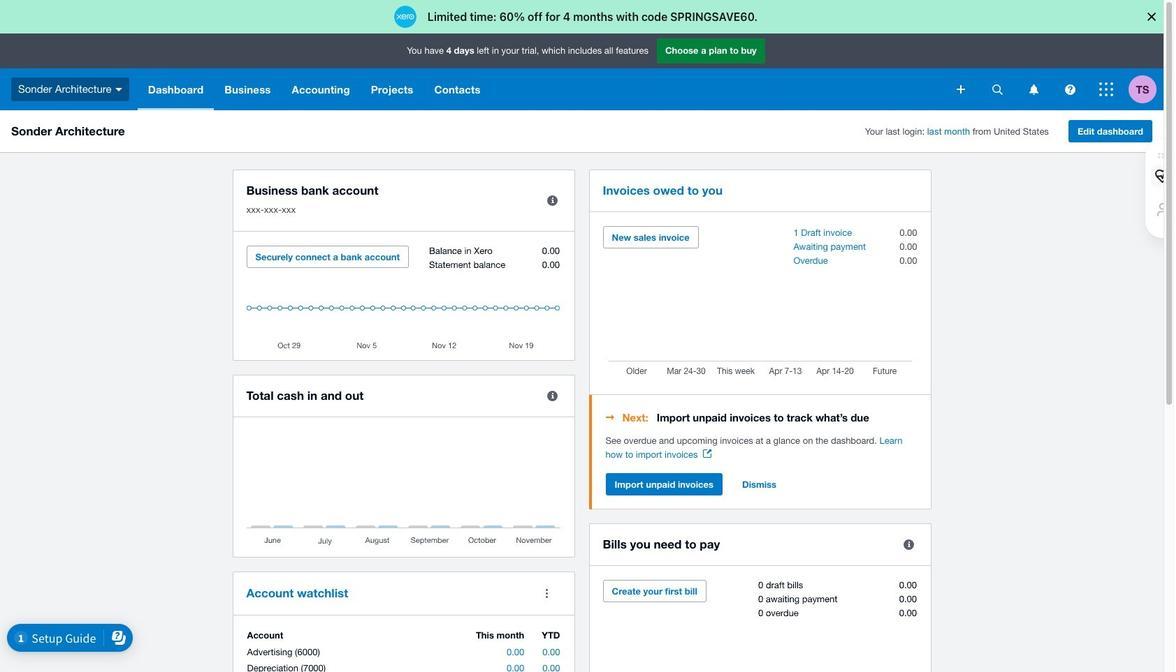 Task type: locate. For each thing, give the bounding box(es) containing it.
svg image
[[1099, 82, 1113, 96], [1065, 84, 1075, 95], [115, 88, 122, 91]]

banner
[[0, 34, 1164, 110]]

1 horizontal spatial svg image
[[1065, 84, 1075, 95]]

0 horizontal spatial svg image
[[957, 85, 965, 94]]

2 horizontal spatial svg image
[[1029, 84, 1038, 95]]

svg image
[[992, 84, 1002, 95], [1029, 84, 1038, 95], [957, 85, 965, 94]]

panel body document
[[606, 435, 917, 463], [606, 435, 917, 463]]

heading
[[606, 410, 917, 426]]

accounts watchlist options image
[[533, 580, 561, 608]]

opens in a new tab image
[[703, 450, 712, 458]]

0 horizontal spatial svg image
[[115, 88, 122, 91]]

dialog
[[0, 0, 1174, 34]]

empty state of the bills widget with a 'create your first bill' button and an unpopulated column graph. image
[[603, 581, 917, 673]]



Task type: vqa. For each thing, say whether or not it's contained in the screenshot.
opens in a new tab icon
yes



Task type: describe. For each thing, give the bounding box(es) containing it.
1 horizontal spatial svg image
[[992, 84, 1002, 95]]

2 horizontal spatial svg image
[[1099, 82, 1113, 96]]

empty state bank feed widget with a tooltip explaining the feature. includes a 'securely connect a bank account' button and a data-less flat line graph marking four weekly dates, indicating future account balance tracking. image
[[246, 246, 561, 350]]

empty state widget for the total cash in and out feature, displaying a column graph summarising bank transaction data as total money in versus total money out across all connected bank accounts, enabling a visual comparison of the two amounts. image
[[246, 432, 561, 547]]



